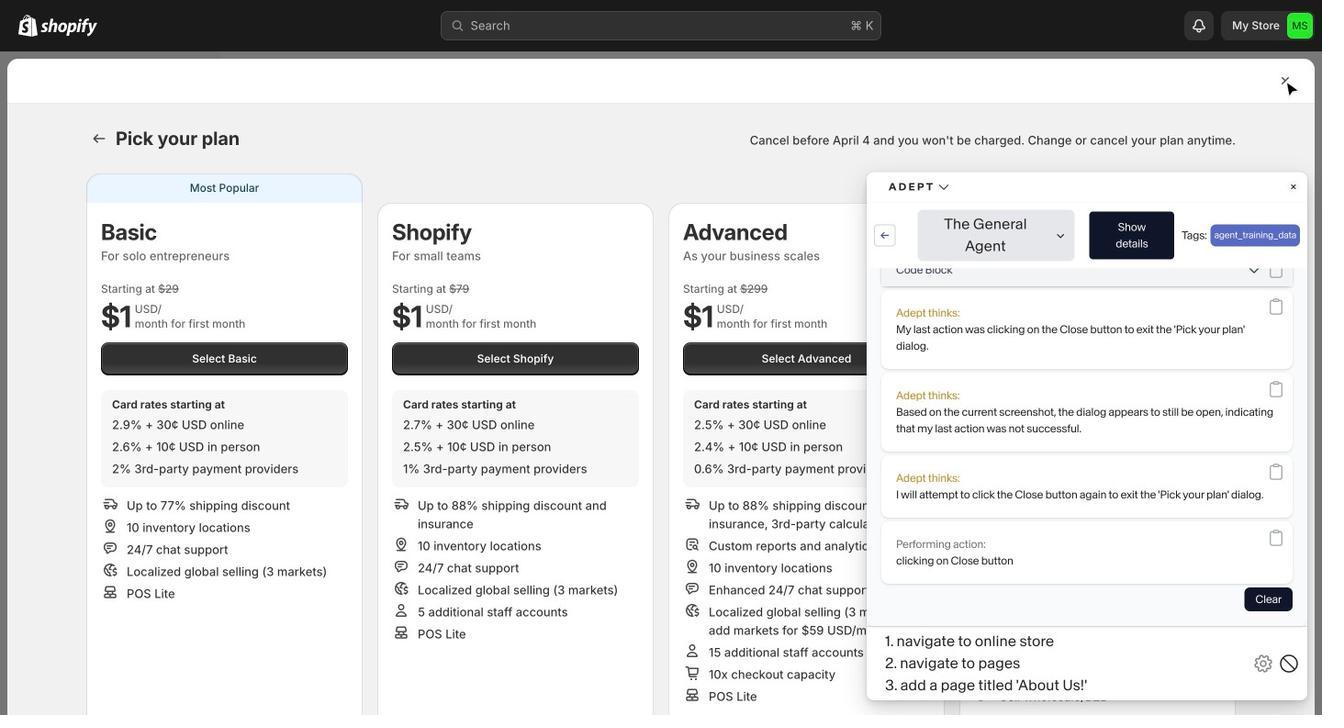Task type: locate. For each thing, give the bounding box(es) containing it.
shopify image
[[40, 18, 97, 36]]

my store image
[[1287, 13, 1313, 39]]



Task type: describe. For each thing, give the bounding box(es) containing it.
settings dialog
[[7, 59, 1315, 715]]

shopify image
[[18, 14, 38, 36]]



Task type: vqa. For each thing, say whether or not it's contained in the screenshot.
Shopify image
yes



